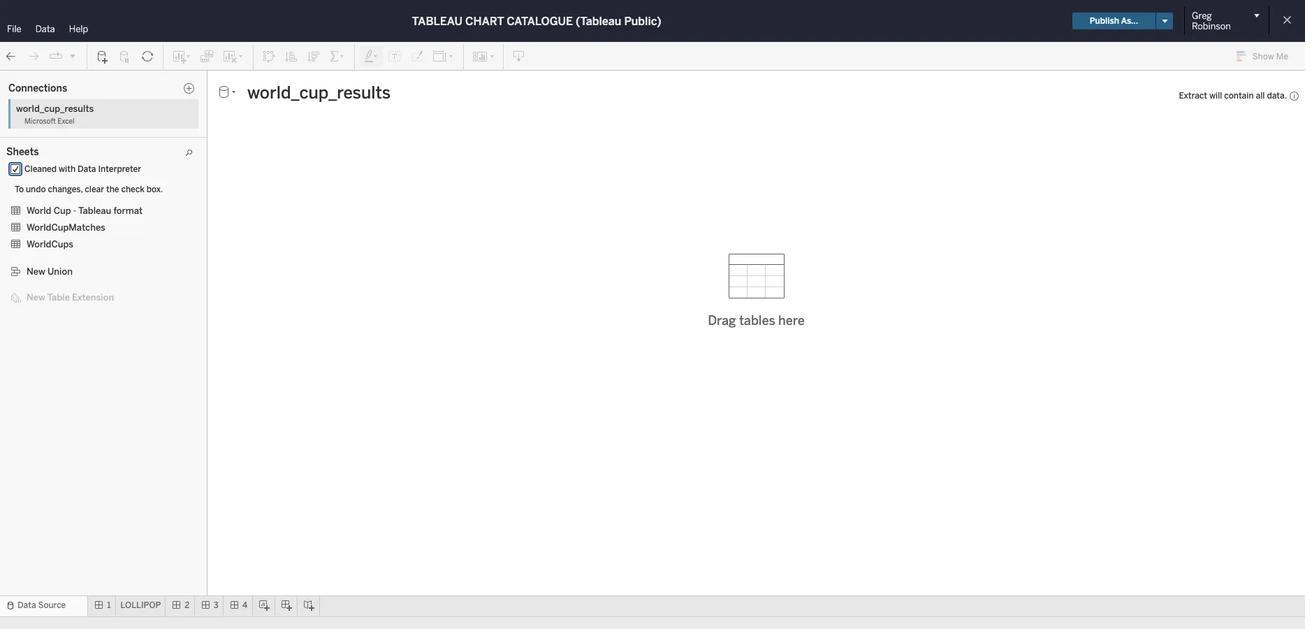 Task type: vqa. For each thing, say whether or not it's contained in the screenshot.
West, Region. Press Space to toggle selection. Press Escape to go back to the left margin. Use arrow keys to navigate headers text box
yes



Task type: describe. For each thing, give the bounding box(es) containing it.
- for tableau
[[73, 205, 76, 216]]

1 vertical spatial sum(sales)
[[166, 310, 213, 320]]

show labels image
[[388, 49, 402, 63]]

(tableau
[[576, 14, 622, 28]]

union
[[48, 266, 73, 277]]

clear sheet image
[[222, 49, 245, 63]]

show/hide cards image
[[472, 49, 495, 63]]

orders
[[17, 95, 44, 105]]

cleaned
[[24, 164, 57, 174]]

tables
[[13, 178, 40, 189]]

new worksheet image
[[172, 49, 192, 63]]

data up orders on the left of the page
[[8, 75, 29, 85]]

population
[[17, 110, 60, 120]]

me
[[1277, 52, 1289, 62]]

new table extension
[[27, 292, 114, 303]]

robinson
[[1192, 21, 1231, 31]]

clear
[[85, 185, 104, 194]]

catalogue
[[507, 14, 573, 28]]

all
[[1256, 91, 1265, 101]]

new data source image
[[96, 49, 110, 63]]

to undo changes, clear the check box.
[[15, 185, 163, 194]]

extension
[[72, 292, 114, 303]]

check
[[121, 185, 145, 194]]

pages
[[161, 75, 184, 85]]

(2)
[[215, 333, 227, 343]]

extract will contain all data.
[[1179, 91, 1287, 101]]

religious
[[64, 139, 99, 149]]

interpreter
[[98, 164, 141, 174]]

sort ascending image
[[284, 49, 298, 63]]

tableau chart catalogue (tableau public)
[[412, 14, 662, 28]]

columns
[[289, 75, 324, 85]]

download image
[[512, 49, 526, 63]]

- for superstore
[[82, 95, 85, 105]]

excel
[[58, 117, 75, 126]]

world
[[27, 205, 51, 216]]

sort descending image
[[307, 49, 321, 63]]

microsoft
[[24, 117, 56, 126]]

table
[[47, 292, 70, 303]]

sheet1
[[17, 139, 44, 149]]

0 vertical spatial sum(sales)
[[345, 75, 390, 85]]

collapse image
[[128, 76, 136, 85]]

orders (sample - superstore (5))
[[17, 95, 148, 105]]

chart
[[466, 14, 504, 28]]

format
[[114, 205, 143, 216]]

marks
[[161, 147, 185, 157]]

here
[[779, 313, 805, 329]]

pause auto updates image
[[118, 49, 132, 63]]

will
[[1210, 91, 1223, 101]]

box.
[[147, 185, 163, 194]]

worldcups
[[27, 239, 73, 250]]

world_cup_results
[[16, 103, 94, 114]]

size
[[199, 231, 214, 240]]

region
[[345, 99, 371, 109]]

refresh data source image
[[140, 49, 154, 63]]

greg
[[1192, 10, 1212, 21]]

drag
[[708, 313, 736, 329]]



Task type: locate. For each thing, give the bounding box(es) containing it.
cup
[[54, 205, 71, 216]]

0 vertical spatial -
[[82, 95, 85, 105]]

-
[[82, 95, 85, 105], [73, 205, 76, 216]]

marks. press enter to open the view data window.. use arrow keys to navigate data visualization elements. image
[[317, 145, 1306, 629]]

- down analytics
[[82, 95, 85, 105]]

duplicate image
[[200, 49, 214, 63]]

analytics
[[65, 75, 104, 85]]

sum(sales) up sum(sales) (2)
[[166, 310, 213, 320]]

demographics)
[[101, 139, 162, 149]]

file
[[7, 24, 21, 34]]

worldcupmatches
[[27, 222, 105, 233]]

connections
[[8, 82, 67, 94]]

1 horizontal spatial -
[[82, 95, 85, 105]]

sum(sales) down highlight icon
[[345, 75, 390, 85]]

help
[[69, 24, 88, 34]]

the
[[106, 185, 119, 194]]

to
[[15, 185, 24, 194]]

tooltip
[[194, 270, 218, 280]]

None text field
[[242, 82, 1167, 103]]

with
[[59, 164, 76, 174]]

2
[[185, 600, 190, 610]]

show me button
[[1231, 45, 1301, 67]]

swap rows and columns image
[[262, 49, 276, 63]]

2 vertical spatial sum(sales)
[[166, 333, 213, 343]]

new for new union
[[27, 266, 45, 277]]

show
[[1253, 52, 1275, 62]]

as...
[[1122, 16, 1139, 26]]

tables
[[739, 313, 776, 329]]

data.
[[1267, 91, 1287, 101]]

data source
[[17, 600, 66, 610]]

2 new from the top
[[27, 292, 45, 303]]

data
[[35, 24, 55, 34], [8, 75, 29, 85], [78, 164, 96, 174], [17, 600, 36, 610]]

lollipop
[[121, 600, 161, 610]]

1 vertical spatial new
[[27, 292, 45, 303]]

tableau
[[412, 14, 463, 28]]

world_cup_results microsoft excel
[[16, 103, 94, 126]]

public)
[[624, 14, 662, 28]]

rows
[[289, 99, 310, 108]]

(uk
[[46, 139, 62, 149]]

sum(sales)
[[345, 75, 390, 85], [166, 310, 213, 320], [166, 333, 213, 343]]

fit image
[[433, 49, 455, 63]]

sheets
[[6, 146, 39, 158]]

(5))
[[133, 95, 148, 105]]

1 new from the top
[[27, 266, 45, 277]]

1
[[107, 600, 111, 610]]

new left table
[[27, 292, 45, 303]]

replay animation image
[[49, 49, 63, 63]]

cleaned with data interpreter
[[24, 164, 141, 174]]

replay animation image
[[68, 51, 77, 60]]

publish as...
[[1090, 16, 1139, 26]]

publish
[[1090, 16, 1120, 26]]

world cup - tableau format
[[27, 205, 143, 216]]

3
[[214, 600, 219, 610]]

- right cup
[[73, 205, 76, 216]]

source
[[38, 600, 66, 610]]

1 vertical spatial -
[[73, 205, 76, 216]]

totals image
[[329, 49, 346, 63]]

highlight image
[[363, 49, 380, 63]]

publish as... button
[[1073, 13, 1156, 29]]

0 vertical spatial new
[[27, 266, 45, 277]]

(sample
[[46, 95, 80, 105]]

new
[[27, 266, 45, 277], [27, 292, 45, 303]]

format workbook image
[[410, 49, 424, 63]]

show me
[[1253, 52, 1289, 62]]

extract
[[1179, 91, 1208, 101]]

West, Region. Press Space to toggle selection. Press Escape to go back to the left margin. Use arrow keys to navigate headers text field
[[275, 553, 317, 629]]

new union
[[27, 266, 73, 277]]

Search text field
[[4, 153, 95, 170]]

0 horizontal spatial -
[[73, 205, 76, 216]]

undo
[[26, 185, 46, 194]]

new left the union
[[27, 266, 45, 277]]

changes,
[[48, 185, 83, 194]]

redo image
[[27, 49, 41, 63]]

new for new table extension
[[27, 292, 45, 303]]

sum(sales) left '(2)' at left
[[166, 333, 213, 343]]

sheet1 (uk religious demographics)
[[17, 139, 162, 149]]

superstore
[[87, 95, 131, 105]]

data right "with"
[[78, 164, 96, 174]]

4
[[242, 600, 248, 610]]

data left source
[[17, 600, 36, 610]]

data up replay animation image
[[35, 24, 55, 34]]

contain
[[1225, 91, 1254, 101]]

drag tables here
[[708, 313, 805, 329]]

undo image
[[4, 49, 18, 63]]

greg robinson
[[1192, 10, 1231, 31]]

sum(sales) (2)
[[166, 333, 227, 343]]

tableau
[[78, 205, 111, 216]]



